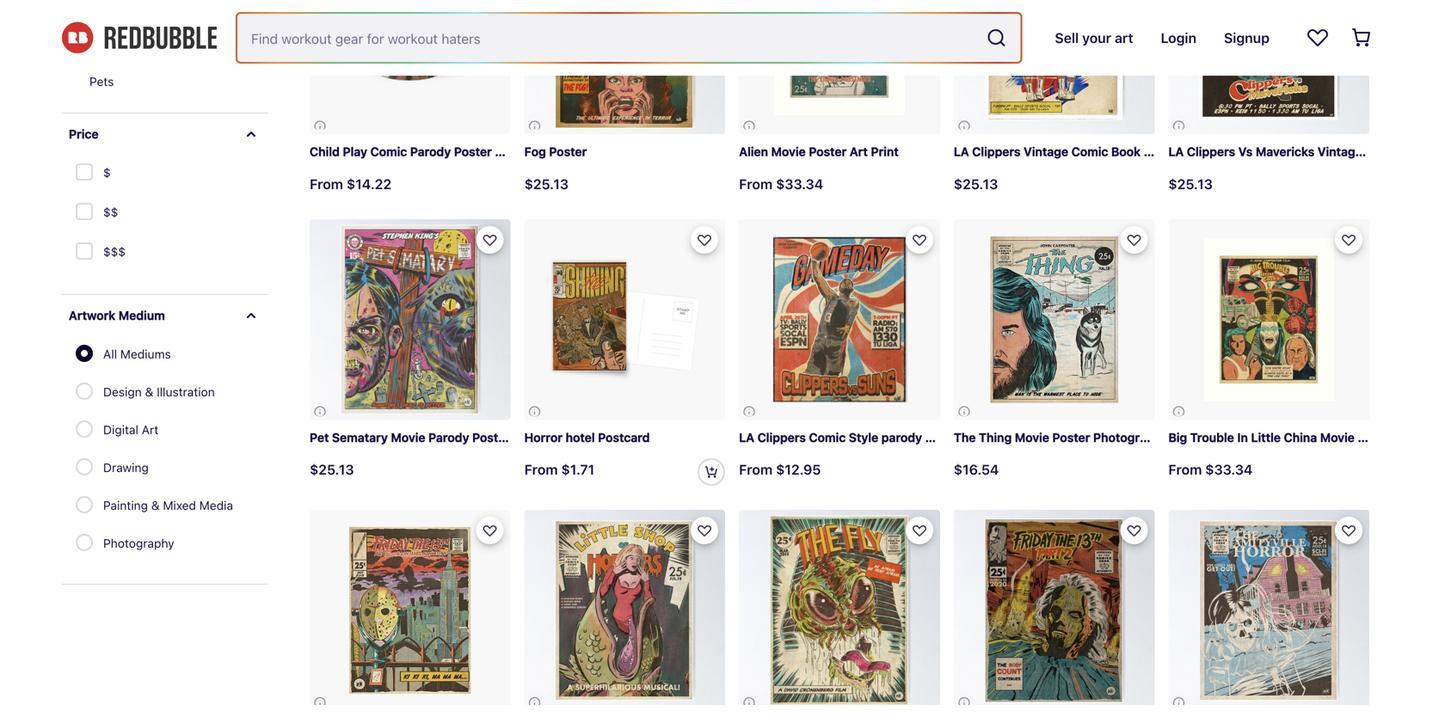 Task type: describe. For each thing, give the bounding box(es) containing it.
pets
[[89, 74, 114, 89]]

from down horror at the left of the page
[[524, 462, 558, 478]]

pets button
[[76, 65, 268, 99]]

la clippers vintage comic book parody poster image
[[954, 0, 1155, 134]]

2 vintage from the left
[[1318, 145, 1363, 159]]

la for la clippers vintage comic book parody poster
[[954, 145, 969, 159]]

accessories button
[[76, 30, 268, 65]]

painting
[[103, 499, 148, 513]]

clippers for vintage
[[972, 145, 1021, 159]]

art inside option group
[[142, 423, 159, 437]]

parody for $25.13
[[429, 430, 469, 445]]

$25.13 for la clippers vintage comic book parody poster
[[954, 176, 998, 192]]

the
[[954, 431, 976, 445]]

artwork
[[69, 308, 115, 323]]

thing
[[979, 431, 1012, 445]]

from $12.95
[[739, 462, 821, 478]]

poster right fog
[[549, 145, 587, 159]]

alien movie poster art print image
[[739, 0, 940, 134]]

vs
[[1239, 145, 1253, 159]]

the thing movie poster photographic print
[[954, 431, 1202, 445]]

poster left horror at the left of the page
[[472, 430, 510, 445]]

ecomics
[[925, 431, 974, 445]]

pet sematary movie parody poster poster image
[[310, 219, 511, 420]]

$14.22
[[347, 176, 392, 192]]

friday the 13th part 2 poster image
[[954, 510, 1155, 705]]

media
[[199, 499, 233, 513]]

la clippers vs mavericks vintage comic book parody poster image
[[1169, 0, 1370, 134]]

movie right 'alien'
[[771, 145, 806, 159]]

la clippers comic style parody ecomics art board print image
[[739, 219, 940, 420]]

little
[[1251, 431, 1281, 445]]

pet
[[310, 430, 329, 445]]

parody for from
[[410, 145, 451, 159]]

play
[[343, 145, 367, 159]]

child play comic parody poster classic mug image
[[310, 0, 511, 134]]

from $14.22
[[310, 176, 392, 192]]

Search term search field
[[237, 14, 979, 62]]

digital art
[[103, 423, 159, 437]]

poster right board
[[1053, 431, 1090, 445]]

from $33.34 for movie
[[739, 176, 823, 192]]

clippers for comic
[[758, 431, 806, 445]]

big trouble in little china movie poster art print
[[1169, 431, 1445, 445]]

painting & mixed media
[[103, 499, 233, 513]]

movie right sematary
[[391, 430, 425, 445]]

child
[[310, 145, 340, 159]]

in
[[1238, 431, 1248, 445]]

movie right china
[[1320, 431, 1355, 445]]

$33.34 for movie
[[776, 176, 823, 192]]

p
[[1438, 145, 1445, 159]]

alien movie poster art print
[[739, 145, 899, 159]]

design & illustration
[[103, 385, 215, 399]]

accessories
[[89, 40, 157, 54]]

all
[[103, 347, 117, 361]]

$33.34 for trouble
[[1206, 462, 1253, 478]]

1 vintage from the left
[[1024, 145, 1069, 159]]

fog poster image
[[524, 0, 725, 134]]

fog poster
[[524, 145, 587, 159]]

child play comic parody poster classic mug
[[310, 145, 565, 159]]

poster left vs
[[1188, 145, 1226, 159]]

big trouble in little china movie poster art print image
[[1169, 219, 1370, 420]]

la clippers vintage comic book parody poster
[[954, 145, 1226, 159]]



Task type: locate. For each thing, give the bounding box(es) containing it.
photography
[[103, 536, 174, 551]]

from for child
[[310, 176, 343, 192]]

none checkbox inside price group
[[76, 163, 96, 184]]

$25.13 for la clippers vs mavericks vintage comic book p
[[1169, 176, 1213, 192]]

from $33.34
[[739, 176, 823, 192], [1169, 462, 1253, 478]]

poster right china
[[1358, 431, 1396, 445]]

horror hotel postcard
[[524, 431, 650, 445]]

mavericks
[[1256, 145, 1315, 159]]

photographic
[[1093, 431, 1172, 445]]

illustration
[[157, 385, 215, 399]]

None radio
[[76, 345, 93, 362], [76, 459, 93, 476], [76, 534, 93, 551], [76, 345, 93, 362], [76, 459, 93, 476], [76, 534, 93, 551]]

la clippers vs mavericks vintage comic book p
[[1169, 145, 1445, 159]]

from left $12.95
[[739, 462, 773, 478]]

$1.71
[[561, 462, 595, 478]]

$12.95
[[776, 462, 821, 478]]

hotel
[[566, 431, 595, 445]]

horror hotel postcard image
[[524, 219, 725, 420]]

movie right thing at the bottom of page
[[1015, 431, 1050, 445]]

classic
[[495, 145, 537, 159]]

clippers for vs
[[1187, 145, 1236, 159]]

1 horizontal spatial clippers
[[972, 145, 1021, 159]]

from down child
[[310, 176, 343, 192]]

& right design
[[145, 385, 153, 399]]

la for la clippers vs mavericks vintage comic book p
[[1169, 145, 1184, 159]]

the thing movie poster photographic print image
[[954, 219, 1155, 420]]

from for la
[[739, 462, 773, 478]]

postcard
[[598, 431, 650, 445]]

the amityville horror movie poster poster image
[[1169, 510, 1370, 705]]

0 vertical spatial &
[[145, 385, 153, 399]]

vintage right mavericks
[[1318, 145, 1363, 159]]

horror
[[524, 431, 563, 445]]

medium
[[119, 308, 165, 323]]

&
[[145, 385, 153, 399], [151, 499, 160, 513]]

poster
[[454, 145, 492, 159], [549, 145, 587, 159], [809, 145, 847, 159], [1188, 145, 1226, 159], [472, 430, 510, 445], [513, 430, 551, 445], [1053, 431, 1090, 445], [1358, 431, 1396, 445]]

little shop of horrors movie poster poster image
[[524, 510, 725, 705]]

vintage down "la clippers vintage comic book parody poster" image
[[1024, 145, 1069, 159]]

1 horizontal spatial from $33.34
[[1169, 462, 1253, 478]]

comic
[[370, 145, 407, 159], [1072, 145, 1108, 159], [1366, 145, 1402, 159], [809, 431, 846, 445]]

price group
[[74, 155, 126, 274]]

& left mixed
[[151, 499, 160, 513]]

from down the big
[[1169, 462, 1202, 478]]

mixed
[[163, 499, 196, 513]]

2 book from the left
[[1405, 145, 1435, 159]]

fog
[[524, 145, 546, 159]]

1 horizontal spatial vintage
[[1318, 145, 1363, 159]]

1 vertical spatial $33.34
[[1206, 462, 1253, 478]]

board
[[998, 431, 1033, 445]]

redbubble logo image
[[62, 22, 217, 54]]

drawing
[[103, 461, 149, 475]]

0 vertical spatial from $33.34
[[739, 176, 823, 192]]

alien
[[739, 145, 768, 159]]

$16.54
[[954, 462, 999, 478]]

print
[[871, 145, 899, 159], [1036, 431, 1064, 445], [1175, 431, 1202, 445], [1420, 431, 1445, 445]]

1 horizontal spatial $33.34
[[1206, 462, 1253, 478]]

from down 'alien'
[[739, 176, 773, 192]]

parody
[[882, 431, 922, 445]]

from $33.34 down 'alien'
[[739, 176, 823, 192]]

0 horizontal spatial book
[[1112, 145, 1141, 159]]

mediums
[[120, 347, 171, 361]]

from $33.34 for trouble
[[1169, 462, 1253, 478]]

from for big
[[1169, 462, 1202, 478]]

2 horizontal spatial la
[[1169, 145, 1184, 159]]

0 horizontal spatial from $33.34
[[739, 176, 823, 192]]

art
[[850, 145, 868, 159], [142, 423, 159, 437], [977, 431, 995, 445], [1399, 431, 1417, 445]]

None checkbox
[[76, 203, 96, 224], [76, 243, 96, 263], [76, 203, 96, 224], [76, 243, 96, 263]]

artwork medium button
[[62, 295, 268, 336]]

2 horizontal spatial clippers
[[1187, 145, 1236, 159]]

1 vertical spatial &
[[151, 499, 160, 513]]

1 vertical spatial from $33.34
[[1169, 462, 1253, 478]]

poster up from $1.71
[[513, 430, 551, 445]]

$25.13 for fog poster
[[524, 176, 569, 192]]

price button
[[62, 114, 268, 155]]

style
[[849, 431, 879, 445]]

book
[[1112, 145, 1141, 159], [1405, 145, 1435, 159]]

1 book from the left
[[1112, 145, 1141, 159]]

friday photographic print image
[[310, 510, 511, 705]]

movie
[[771, 145, 806, 159], [391, 430, 425, 445], [1015, 431, 1050, 445], [1320, 431, 1355, 445]]

artwork medium option group
[[76, 336, 243, 564]]

la
[[954, 145, 969, 159], [1169, 145, 1184, 159], [739, 431, 755, 445]]

$25.13
[[524, 176, 569, 192], [954, 176, 998, 192], [1169, 176, 1213, 192], [310, 462, 354, 478]]

design
[[103, 385, 142, 399]]

the fly poster image
[[739, 510, 940, 705]]

poster right 'alien'
[[809, 145, 847, 159]]

None field
[[237, 14, 1021, 62]]

from for alien
[[739, 176, 773, 192]]

1 horizontal spatial la
[[954, 145, 969, 159]]

clippers
[[972, 145, 1021, 159], [1187, 145, 1236, 159], [758, 431, 806, 445]]

artwork medium
[[69, 308, 165, 323]]

poster left "classic"
[[454, 145, 492, 159]]

0 horizontal spatial clippers
[[758, 431, 806, 445]]

vintage
[[1024, 145, 1069, 159], [1318, 145, 1363, 159]]

from
[[310, 176, 343, 192], [739, 176, 773, 192], [524, 462, 558, 478], [739, 462, 773, 478], [1169, 462, 1202, 478]]

china
[[1284, 431, 1317, 445]]

$33.34 down in
[[1206, 462, 1253, 478]]

digital
[[103, 423, 138, 437]]

parody
[[410, 145, 451, 159], [1144, 145, 1185, 159], [429, 430, 469, 445]]

1 horizontal spatial book
[[1405, 145, 1435, 159]]

None checkbox
[[76, 163, 96, 184]]

sematary
[[332, 430, 388, 445]]

0 vertical spatial $33.34
[[776, 176, 823, 192]]

from $1.71
[[524, 462, 595, 478]]

0 horizontal spatial la
[[739, 431, 755, 445]]

la for la clippers comic style parody ecomics art board print
[[739, 431, 755, 445]]

la clippers comic style parody ecomics art board print
[[739, 431, 1064, 445]]

& for design
[[145, 385, 153, 399]]

$33.34 down alien movie poster art print
[[776, 176, 823, 192]]

big
[[1169, 431, 1187, 445]]

0 horizontal spatial $33.34
[[776, 176, 823, 192]]

all mediums
[[103, 347, 171, 361]]

trouble
[[1190, 431, 1234, 445]]

pet sematary movie parody poster poster
[[310, 430, 551, 445]]

from $33.34 down trouble
[[1169, 462, 1253, 478]]

price
[[69, 127, 99, 141]]

$25.13 for pet sematary movie parody poster poster
[[310, 462, 354, 478]]

mug
[[540, 145, 565, 159]]

& for painting
[[151, 499, 160, 513]]

$33.34
[[776, 176, 823, 192], [1206, 462, 1253, 478]]

None radio
[[76, 383, 93, 400], [76, 421, 93, 438], [76, 496, 93, 514], [76, 383, 93, 400], [76, 421, 93, 438], [76, 496, 93, 514]]

0 horizontal spatial vintage
[[1024, 145, 1069, 159]]



Task type: vqa. For each thing, say whether or not it's contained in the screenshot.
1st Menu Item from the right
no



